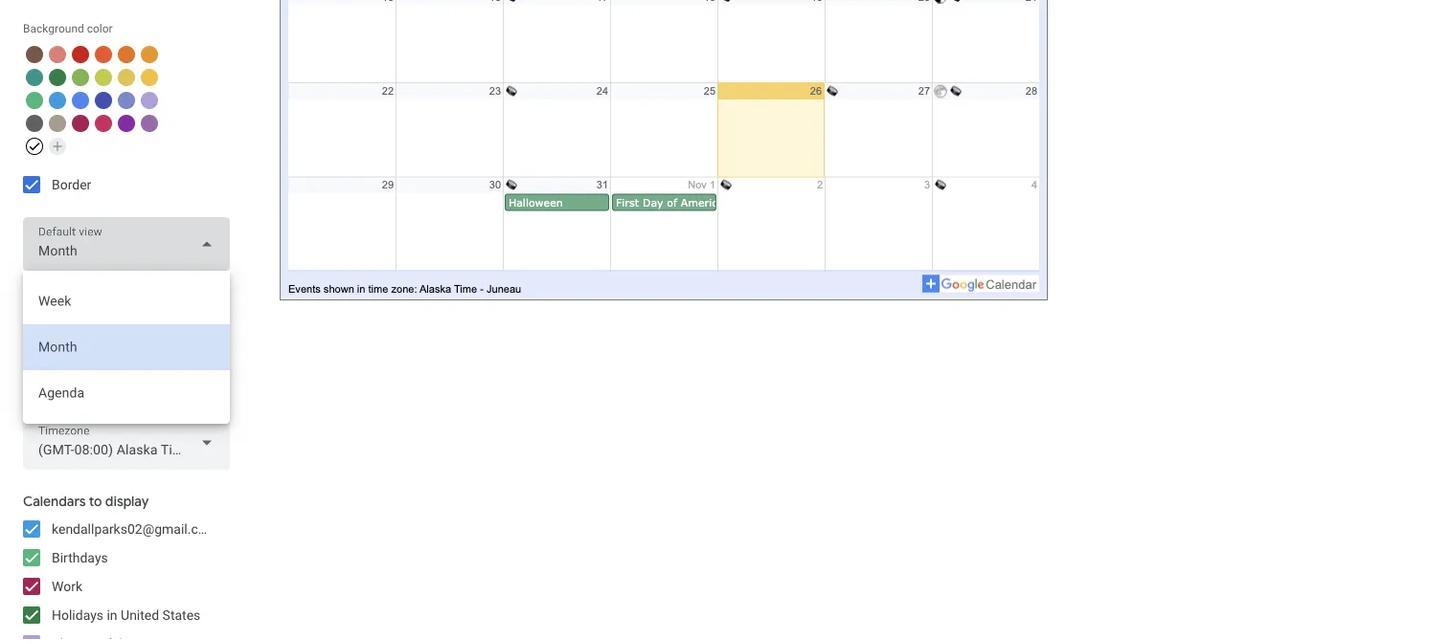 Task type: vqa. For each thing, say whether or not it's contained in the screenshot.
The Pumpkin 'menu item'
yes



Task type: locate. For each thing, give the bounding box(es) containing it.
states
[[162, 608, 200, 624]]

banana menu item
[[141, 69, 158, 86]]

display
[[105, 493, 149, 510]]

border
[[52, 177, 91, 193]]

tomato menu item
[[72, 46, 89, 63]]

citron menu item
[[118, 69, 135, 86]]

2 option from the top
[[23, 325, 230, 371]]

None field
[[23, 217, 230, 271], [23, 417, 230, 470], [23, 217, 230, 271], [23, 417, 230, 470]]

calendars
[[23, 493, 86, 510]]

radicchio menu item
[[72, 115, 89, 132]]

in
[[107, 608, 117, 624]]

cobalt menu item
[[72, 92, 89, 109]]

lavender menu item
[[118, 92, 135, 109]]

kendallparks02@gmail.com
[[52, 521, 217, 537]]

background
[[23, 22, 84, 35]]

option
[[23, 279, 230, 325], [23, 325, 230, 371], [23, 371, 230, 417]]

calendar color menu item
[[26, 138, 43, 155]]

sage menu item
[[26, 92, 43, 109]]

birch menu item
[[49, 115, 66, 132]]

3 option from the top
[[23, 371, 230, 417]]

to
[[89, 493, 102, 510]]

pistachio menu item
[[72, 69, 89, 86]]

eucalyptus menu item
[[26, 69, 43, 86]]

graphite menu item
[[26, 115, 43, 132]]

birthdays
[[52, 550, 108, 566]]



Task type: describe. For each thing, give the bounding box(es) containing it.
work
[[52, 579, 82, 595]]

avocado menu item
[[95, 69, 112, 86]]

holidays
[[52, 608, 103, 624]]

blueberry menu item
[[95, 92, 112, 109]]

grape menu item
[[118, 115, 135, 132]]

united
[[121, 608, 159, 624]]

calendars to display
[[23, 493, 149, 510]]

holidays in united states
[[52, 608, 200, 624]]

background color
[[23, 22, 113, 35]]

mango menu item
[[141, 46, 158, 63]]

wisteria menu item
[[141, 92, 158, 109]]

default view list box
[[23, 271, 230, 424]]

add custom color menu item
[[49, 138, 66, 155]]

cocoa menu item
[[26, 46, 43, 63]]

pumpkin menu item
[[118, 46, 135, 63]]

peacock menu item
[[49, 92, 66, 109]]

flamingo menu item
[[49, 46, 66, 63]]

1 option from the top
[[23, 279, 230, 325]]

color
[[87, 22, 113, 35]]

cherry blossom menu item
[[95, 115, 112, 132]]

basil menu item
[[49, 69, 66, 86]]

amethyst menu item
[[141, 115, 158, 132]]

tangerine menu item
[[95, 46, 112, 63]]



